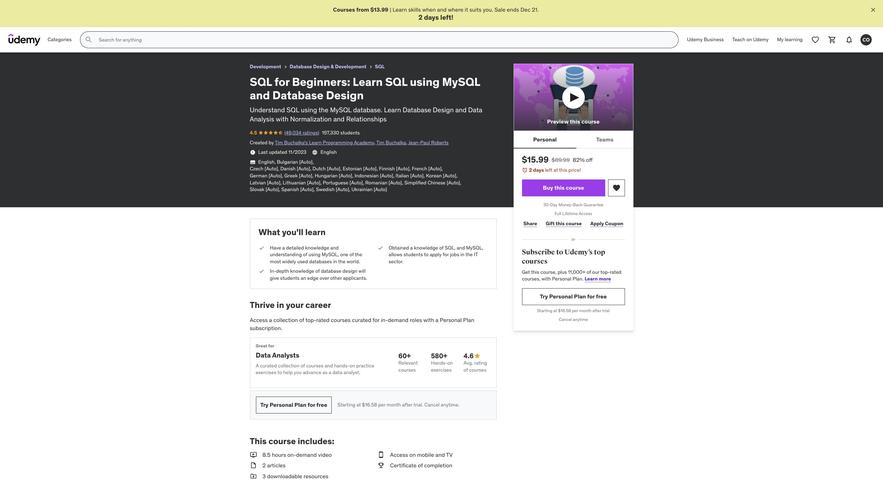 Task type: describe. For each thing, give the bounding box(es) containing it.
month for trial.
[[387, 402, 401, 409]]

thrive in your career
[[250, 300, 331, 311]]

top- inside 'access a collection of top-rated courses curated for in-demand roles with a personal plan subscription.'
[[305, 317, 316, 324]]

0 horizontal spatial demand
[[296, 452, 317, 459]]

guarantee
[[584, 202, 603, 208]]

to inside "subscribe to udemy's top courses"
[[556, 248, 563, 257]]

courses inside avg. rating of courses
[[469, 367, 486, 374]]

in-
[[381, 317, 388, 324]]

access inside 30-day money-back guarantee full lifetime access
[[579, 211, 592, 216]]

udemy image
[[8, 34, 41, 46]]

1 development from the left
[[250, 64, 281, 70]]

$16.58 for starting at $16.58 per month after trial cancel anytime
[[558, 308, 571, 314]]

3 downloadable resources
[[262, 473, 328, 480]]

access for access on mobile and tv
[[390, 452, 408, 459]]

on inside 580+ hands-on exercises
[[447, 360, 453, 367]]

try personal plan for free link inside the thrive in your career element
[[256, 397, 332, 414]]

share
[[523, 221, 537, 227]]

notifications image
[[845, 36, 854, 44]]

this for buy
[[554, 185, 565, 192]]

tab list containing personal
[[514, 131, 633, 149]]

includes:
[[298, 436, 334, 447]]

1 horizontal spatial days
[[533, 167, 544, 174]]

82%
[[573, 157, 585, 164]]

0 vertical spatial try personal plan for free link
[[522, 289, 625, 306]]

money-
[[559, 202, 573, 208]]

11,000+
[[568, 269, 586, 276]]

of inside in-depth knowledge of database design will give students an edge over other applicants.
[[315, 268, 320, 275]]

course up hours at the left of page
[[269, 436, 296, 447]]

latvian
[[250, 180, 266, 186]]

0 vertical spatial database
[[290, 64, 312, 70]]

english, bulgarian [auto] , czech [auto], danish [auto], dutch [auto], estonian [auto], finnish [auto], french [auto], german [auto], greek [auto], hungarian [auto], indonesian [auto], italian [auto], korean [auto], latvian [auto], lithuanian [auto], portuguese [auto], romanian [auto], simplified chinese [auto], slovak [auto], spanish [auto], swedish [auto], ukrainian [auto]
[[250, 159, 461, 193]]

this for preview
[[570, 118, 580, 125]]

jean-paul roberts link
[[408, 139, 449, 146]]

a for access
[[269, 317, 272, 324]]

1 tim from the left
[[275, 139, 283, 146]]

italian
[[396, 173, 409, 179]]

updated
[[269, 149, 287, 156]]

applicants.
[[343, 275, 367, 282]]

resources
[[304, 473, 328, 480]]

1 vertical spatial mysql
[[330, 106, 352, 114]]

free inside the thrive in your career element
[[317, 402, 327, 409]]

4.5
[[250, 130, 257, 136]]

shopping cart with 0 items image
[[828, 36, 837, 44]]

database design & development link
[[290, 62, 366, 71]]

teams
[[596, 136, 614, 143]]

&
[[331, 64, 334, 70]]

personal inside the get this course, plus 11,000+ of our top-rated courses, with personal plan.
[[552, 276, 571, 283]]

or
[[571, 237, 575, 242]]

from
[[356, 6, 369, 13]]

on left mobile
[[409, 452, 416, 459]]

you.
[[483, 6, 493, 13]]

what you'll learn
[[259, 227, 326, 238]]

1 vertical spatial using
[[301, 106, 317, 114]]

of up world.
[[350, 252, 354, 258]]

ends
[[507, 6, 519, 13]]

have a detailed knowledge and understanding of using mysql, one of the most widely used databases in the world.
[[270, 245, 362, 265]]

1 vertical spatial database
[[272, 88, 324, 103]]

[auto], down 'finnish'
[[380, 173, 394, 179]]

1 udemy from the left
[[687, 36, 703, 43]]

detailed
[[286, 245, 304, 251]]

exercises inside great for data analysts a curated collection of courses and hands-on practice exercises to help you advance as a data analyst.
[[256, 370, 276, 376]]

thrive
[[250, 300, 275, 311]]

, inside the english, bulgarian [auto] , czech [auto], danish [auto], dutch [auto], estonian [auto], finnish [auto], french [auto], german [auto], greek [auto], hungarian [auto], indonesian [auto], italian [auto], korean [auto], latvian [auto], lithuanian [auto], portuguese [auto], romanian [auto], simplified chinese [auto], slovak [auto], spanish [auto], swedish [auto], ukrainian [auto]
[[313, 159, 314, 165]]

the up world.
[[355, 252, 362, 258]]

access a collection of top-rated courses curated for in-demand roles with a personal plan subscription.
[[250, 317, 474, 332]]

obtained a knowledge of sql, and mysql, allows students to apply for jobs in the it sector.
[[389, 245, 483, 265]]

learn inside courses from $13.99 | learn skills when and where it suits you. sale ends dec 21. 2 days left!
[[393, 6, 407, 13]]

full
[[555, 211, 561, 216]]

collection inside 'access a collection of top-rated courses curated for in-demand roles with a personal plan subscription.'
[[273, 317, 298, 324]]

2 days left at this price!
[[529, 167, 581, 174]]

[auto], up chinese
[[443, 173, 458, 179]]

english, bulgarian
[[258, 159, 298, 165]]

knowledge for in-depth knowledge of database design will give students an edge over other applicants.
[[290, 268, 314, 275]]

xsmall image right development link
[[283, 64, 288, 70]]

2 tim from the left
[[376, 139, 384, 146]]

0 vertical spatial try personal plan for free
[[540, 293, 607, 300]]

580+ hands-on exercises
[[431, 352, 453, 374]]

30-day money-back guarantee full lifetime access
[[543, 202, 603, 216]]

mysql, inside have a detailed knowledge and understanding of using mysql, one of the most widely used databases in the world.
[[322, 252, 339, 258]]

[auto], right latvian
[[267, 180, 282, 186]]

data analysts link
[[256, 352, 299, 360]]

preview this course
[[547, 118, 600, 125]]

[auto], right chinese
[[447, 180, 461, 186]]

my learning link
[[773, 31, 807, 48]]

indonesian
[[355, 173, 379, 179]]

0 horizontal spatial in
[[277, 300, 284, 311]]

curated inside 'access a collection of top-rated courses curated for in-demand roles with a personal plan subscription.'
[[352, 317, 371, 324]]

buy this course button
[[522, 180, 605, 197]]

[auto], up italian
[[396, 166, 411, 172]]

personal inside button
[[533, 136, 557, 143]]

udemy's
[[565, 248, 593, 257]]

[auto], down the english, bulgarian
[[265, 166, 279, 172]]

my learning
[[777, 36, 803, 43]]

design
[[343, 268, 357, 275]]

great for data analysts a curated collection of courses and hands-on practice exercises to help you advance as a data analyst.
[[256, 344, 374, 376]]

course,
[[540, 269, 557, 276]]

[auto], down portuguese
[[336, 187, 350, 193]]

subscribe
[[522, 248, 555, 257]]

to inside obtained a knowledge of sql, and mysql, allows students to apply for jobs in the it sector.
[[424, 252, 429, 258]]

mysql, inside obtained a knowledge of sql, and mysql, allows students to apply for jobs in the it sector.
[[466, 245, 483, 251]]

course for buy this course
[[566, 185, 584, 192]]

buy this course
[[543, 185, 584, 192]]

0 vertical spatial students
[[340, 130, 360, 136]]

completion
[[424, 463, 452, 470]]

used
[[297, 259, 308, 265]]

2 horizontal spatial ,
[[406, 139, 407, 146]]

per for trial
[[572, 308, 578, 314]]

0 vertical spatial at
[[554, 167, 558, 174]]

[auto], up lithuanian
[[299, 173, 314, 179]]

data inside great for data analysts a curated collection of courses and hands-on practice exercises to help you advance as a data analyst.
[[256, 352, 271, 360]]

personal down help
[[270, 402, 293, 409]]

teams button
[[577, 131, 633, 148]]

$15.99 $89.99 82% off
[[522, 155, 593, 166]]

buy
[[543, 185, 553, 192]]

teach
[[732, 36, 745, 43]]

60+
[[398, 352, 411, 361]]

[auto], down italian
[[389, 180, 403, 186]]

preview
[[547, 118, 569, 125]]

[auto], up indonesian on the top of the page
[[363, 166, 378, 172]]

learn down our
[[585, 276, 598, 283]]

for down learn more link
[[587, 293, 595, 300]]

on inside great for data analysts a curated collection of courses and hands-on practice exercises to help you advance as a data analyst.
[[350, 363, 355, 369]]

slovak
[[250, 187, 264, 193]]

1 vertical spatial design
[[326, 88, 364, 103]]

[auto], right slovak
[[266, 187, 280, 193]]

with inside the get this course, plus 11,000+ of our top-rated courses, with personal plan.
[[542, 276, 551, 283]]

0 vertical spatial mysql
[[442, 75, 480, 89]]

30-
[[543, 202, 550, 208]]

relationships
[[346, 115, 387, 124]]

sector.
[[389, 259, 404, 265]]

coupon
[[605, 221, 623, 227]]

60+ relevant courses
[[398, 352, 418, 374]]

plan for try personal plan for free link inside the thrive in your career element
[[294, 402, 306, 409]]

as
[[323, 370, 328, 376]]

korean
[[426, 173, 442, 179]]

courses
[[333, 6, 355, 13]]

paul
[[420, 139, 430, 146]]

jean-
[[408, 139, 420, 146]]

[auto], down 'danish'
[[269, 173, 283, 179]]

wishlist image
[[811, 36, 820, 44]]

one
[[340, 252, 348, 258]]

and inside courses from $13.99 | learn skills when and where it suits you. sale ends dec 21. 2 days left!
[[437, 6, 447, 13]]

[auto], up greek
[[297, 166, 311, 172]]

of inside the get this course, plus 11,000+ of our top-rated courses, with personal plan.
[[587, 269, 591, 276]]

0 vertical spatial xsmall image
[[368, 64, 374, 70]]

3
[[262, 473, 266, 480]]

course language image
[[312, 150, 318, 156]]

starting for starting at $16.58 per month after trial cancel anytime
[[537, 308, 552, 314]]

gift this course link
[[544, 217, 583, 231]]

wishlist image
[[612, 184, 621, 193]]

categories button
[[43, 31, 76, 48]]

closed captions image
[[250, 160, 255, 165]]

$89.99
[[552, 157, 570, 164]]

of inside great for data analysts a curated collection of courses and hands-on practice exercises to help you advance as a data analyst.
[[301, 363, 305, 369]]

teach on udemy
[[732, 36, 769, 43]]

french
[[412, 166, 427, 172]]

a
[[256, 363, 259, 369]]

german
[[250, 173, 267, 179]]

chinese
[[428, 180, 446, 186]]

course for preview this course
[[581, 118, 600, 125]]

preview this course button
[[514, 64, 633, 131]]

hands-
[[431, 360, 447, 367]]

[auto], up hungarian
[[327, 166, 342, 172]]

[auto], up the swedish
[[307, 180, 322, 186]]

learn right database.
[[384, 106, 401, 114]]

a for have
[[282, 245, 285, 251]]

$16.58 for starting at $16.58 per month after trial. cancel anytime.
[[362, 402, 377, 409]]

database
[[321, 268, 341, 275]]

depth
[[276, 268, 289, 275]]

learning
[[785, 36, 803, 43]]

8.5 hours on-demand video
[[262, 452, 332, 459]]

|
[[390, 6, 391, 13]]

collection inside great for data analysts a curated collection of courses and hands-on practice exercises to help you advance as a data analyst.
[[278, 363, 300, 369]]

with inside sql for beginners: learn sql using mysql and database design understand sql using the mysql database. learn database design and data analysis with normalization and relationships
[[276, 115, 289, 124]]

personal button
[[514, 131, 577, 148]]

small image for 2 articles
[[250, 462, 257, 470]]

this course includes:
[[250, 436, 334, 447]]

courses inside great for data analysts a curated collection of courses and hands-on practice exercises to help you advance as a data analyst.
[[306, 363, 323, 369]]

of up used
[[303, 252, 307, 258]]

starting at $16.58 per month after trial cancel anytime
[[537, 308, 610, 322]]

personal up starting at $16.58 per month after trial cancel anytime
[[549, 293, 573, 300]]

for inside 'access a collection of top-rated courses curated for in-demand roles with a personal plan subscription.'
[[373, 317, 380, 324]]

top- inside the get this course, plus 11,000+ of our top-rated courses, with personal plan.
[[600, 269, 610, 276]]

this
[[250, 436, 267, 447]]

[auto], down estonian
[[339, 173, 353, 179]]

rated inside the get this course, plus 11,000+ of our top-rated courses, with personal plan.
[[610, 269, 622, 276]]

when
[[422, 6, 436, 13]]

this down $89.99
[[559, 167, 567, 174]]

categories
[[48, 36, 72, 43]]

exercises inside 580+ hands-on exercises
[[431, 367, 452, 374]]

learn more
[[585, 276, 611, 283]]

2 development from the left
[[335, 64, 366, 70]]

the inside obtained a knowledge of sql, and mysql, allows students to apply for jobs in the it sector.
[[466, 252, 473, 258]]

on right teach
[[747, 36, 752, 43]]



Task type: locate. For each thing, give the bounding box(es) containing it.
plus
[[558, 269, 567, 276]]

try personal plan for free link down you
[[256, 397, 332, 414]]

in-
[[270, 268, 276, 275]]

personal inside 'access a collection of top-rated courses curated for in-demand roles with a personal plan subscription.'
[[440, 317, 462, 324]]

this inside button
[[554, 185, 565, 192]]

small image for 3
[[250, 473, 257, 481]]

0 horizontal spatial days
[[424, 13, 439, 22]]

with inside 'access a collection of top-rated courses curated for in-demand roles with a personal plan subscription.'
[[423, 317, 434, 324]]

dec
[[521, 6, 531, 13]]

the
[[319, 106, 328, 114], [355, 252, 362, 258], [466, 252, 473, 258], [338, 259, 345, 265]]

2 inside courses from $13.99 | learn skills when and where it suits you. sale ends dec 21. 2 days left!
[[419, 13, 423, 22]]

my
[[777, 36, 784, 43]]

mysql, up databases
[[322, 252, 339, 258]]

with down "course,"
[[542, 276, 551, 283]]

0 horizontal spatial top-
[[305, 317, 316, 324]]

1 vertical spatial rated
[[316, 317, 330, 324]]

students
[[340, 130, 360, 136], [404, 252, 423, 258], [280, 275, 300, 282]]

on left avg.
[[447, 360, 453, 367]]

xsmall image left in-
[[259, 268, 264, 275]]

in up "database"
[[333, 259, 337, 265]]

database design & development
[[290, 64, 366, 70]]

1 vertical spatial try
[[260, 402, 268, 409]]

demand down includes:
[[296, 452, 317, 459]]

subscribe to udemy's top courses
[[522, 248, 605, 266]]

courses inside 'access a collection of top-rated courses curated for in-demand roles with a personal plan subscription.'
[[331, 317, 351, 324]]

in inside obtained a knowledge of sql, and mysql, allows students to apply for jobs in the it sector.
[[460, 252, 464, 258]]

1 vertical spatial with
[[542, 276, 551, 283]]

and inside great for data analysts a curated collection of courses and hands-on practice exercises to help you advance as a data analyst.
[[325, 363, 333, 369]]

this up courses,
[[531, 269, 539, 276]]

a right "as"
[[329, 370, 331, 376]]

top-
[[600, 269, 610, 276], [305, 317, 316, 324]]

try inside the thrive in your career element
[[260, 402, 268, 409]]

2 vertical spatial design
[[433, 106, 454, 114]]

of up you
[[301, 363, 305, 369]]

knowledge inside obtained a knowledge of sql, and mysql, allows students to apply for jobs in the it sector.
[[414, 245, 438, 251]]

learn more link
[[585, 276, 611, 283]]

this right preview
[[570, 118, 580, 125]]

mysql, up the it on the bottom of page
[[466, 245, 483, 251]]

spanish
[[281, 187, 299, 193]]

2 horizontal spatial students
[[404, 252, 423, 258]]

2 horizontal spatial 2
[[529, 167, 532, 174]]

curated right a on the bottom
[[260, 363, 277, 369]]

course up back
[[566, 185, 584, 192]]

simplified
[[404, 180, 426, 186]]

courses inside "subscribe to udemy's top courses"
[[522, 257, 548, 266]]

cancel for anytime
[[559, 317, 572, 322]]

collection down thrive in your career
[[273, 317, 298, 324]]

a for obtained
[[410, 245, 413, 251]]

2 for 2 days left at this price!
[[529, 167, 532, 174]]

lifetime
[[562, 211, 578, 216]]

0 vertical spatial collection
[[273, 317, 298, 324]]

business
[[704, 36, 724, 43]]

of left our
[[587, 269, 591, 276]]

0 horizontal spatial tim
[[275, 139, 283, 146]]

0 horizontal spatial udemy
[[687, 36, 703, 43]]

demand inside 'access a collection of top-rated courses curated for in-demand roles with a personal plan subscription.'
[[388, 317, 408, 324]]

1 horizontal spatial ,
[[374, 139, 375, 146]]

for inside obtained a knowledge of sql, and mysql, allows students to apply for jobs in the it sector.
[[443, 252, 449, 258]]

small image
[[474, 353, 481, 360], [250, 452, 257, 459], [250, 462, 257, 470], [377, 462, 384, 470]]

at inside starting at $16.58 per month after trial cancel anytime
[[553, 308, 557, 314]]

for inside great for data analysts a curated collection of courses and hands-on practice exercises to help you advance as a data analyst.
[[268, 344, 274, 349]]

2 vertical spatial database
[[403, 106, 431, 114]]

with up (49,034
[[276, 115, 289, 124]]

2 up 3
[[262, 463, 266, 470]]

edge
[[307, 275, 318, 282]]

2 vertical spatial 2
[[262, 463, 266, 470]]

0 horizontal spatial per
[[378, 402, 385, 409]]

2 horizontal spatial with
[[542, 276, 551, 283]]

0 vertical spatial rated
[[610, 269, 622, 276]]

1 horizontal spatial free
[[596, 293, 607, 300]]

for down sql,
[[443, 252, 449, 258]]

1 horizontal spatial try personal plan for free link
[[522, 289, 625, 306]]

on-
[[287, 452, 296, 459]]

knowledge inside have a detailed knowledge and understanding of using mysql, one of the most widely used databases in the world.
[[305, 245, 329, 251]]

buchalka's
[[284, 139, 308, 146]]

last
[[258, 149, 268, 156]]

at for starting at $16.58 per month after trial cancel anytime
[[553, 308, 557, 314]]

tim buchalka's learn programming academy link
[[275, 139, 374, 146]]

starting down analyst.
[[338, 402, 355, 409]]

0 horizontal spatial cancel
[[424, 402, 440, 409]]

top- down career
[[305, 317, 316, 324]]

0 horizontal spatial $16.58
[[362, 402, 377, 409]]

0 vertical spatial free
[[596, 293, 607, 300]]

0 horizontal spatial after
[[402, 402, 412, 409]]

0 vertical spatial mysql,
[[466, 245, 483, 251]]

days inside courses from $13.99 | learn skills when and where it suits you. sale ends dec 21. 2 days left!
[[424, 13, 439, 22]]

2 udemy from the left
[[753, 36, 769, 43]]

courses inside 60+ relevant courses
[[398, 367, 416, 374]]

course inside button
[[566, 185, 584, 192]]

romanian
[[365, 180, 387, 186]]

rated inside 'access a collection of top-rated courses curated for in-demand roles with a personal plan subscription.'
[[316, 317, 330, 324]]

starting down courses,
[[537, 308, 552, 314]]

knowledge up apply
[[414, 245, 438, 251]]

[auto], up 'ukrainian'
[[350, 180, 364, 186]]

learn down sql link
[[353, 75, 383, 89]]

1 horizontal spatial top-
[[600, 269, 610, 276]]

to left udemy's
[[556, 248, 563, 257]]

month inside starting at $16.58 per month after trial cancel anytime
[[579, 308, 592, 314]]

last updated 11/2023
[[258, 149, 306, 156]]

0 vertical spatial month
[[579, 308, 592, 314]]

per inside starting at $16.58 per month after trial cancel anytime
[[572, 308, 578, 314]]

tim right by
[[275, 139, 283, 146]]

for inside sql for beginners: learn sql using mysql and database design understand sql using the mysql database. learn database design and data analysis with normalization and relationships
[[274, 75, 290, 89]]

, left jean-
[[406, 139, 407, 146]]

exercises down hands-
[[431, 367, 452, 374]]

database up jean-
[[403, 106, 431, 114]]

0 vertical spatial design
[[313, 64, 330, 70]]

created
[[250, 139, 267, 146]]

1 horizontal spatial students
[[340, 130, 360, 136]]

0 horizontal spatial 2
[[262, 463, 266, 470]]

world.
[[347, 259, 360, 265]]

dutch
[[313, 166, 326, 172]]

on up analyst.
[[350, 363, 355, 369]]

xsmall image for in-depth knowledge of database design will give students an edge over other applicants.
[[259, 268, 264, 275]]

2 for 2 articles
[[262, 463, 266, 470]]

1 vertical spatial [auto]
[[374, 187, 387, 193]]

0 horizontal spatial mysql
[[330, 106, 352, 114]]

curated inside great for data analysts a curated collection of courses and hands-on practice exercises to help you advance as a data analyst.
[[260, 363, 277, 369]]

demand left roles
[[388, 317, 408, 324]]

$13.99
[[370, 6, 388, 13]]

skills
[[408, 6, 421, 13]]

collection up help
[[278, 363, 300, 369]]

data
[[468, 106, 482, 114], [256, 352, 271, 360]]

xsmall image left have
[[259, 245, 264, 252]]

certificate of completion
[[390, 463, 452, 470]]

at for starting at $16.58 per month after trial. cancel anytime.
[[356, 402, 361, 409]]

a right obtained
[[410, 245, 413, 251]]

mysql
[[442, 75, 480, 89], [330, 106, 352, 114]]

programming
[[323, 139, 353, 146]]

for left in- at the bottom of the page
[[373, 317, 380, 324]]

courses down rating
[[469, 367, 486, 374]]

0 vertical spatial [auto]
[[299, 159, 313, 165]]

1 horizontal spatial curated
[[352, 317, 371, 324]]

1 horizontal spatial data
[[468, 106, 482, 114]]

1 vertical spatial try personal plan for free
[[260, 402, 327, 409]]

[auto]
[[299, 159, 313, 165], [374, 187, 387, 193]]

cancel inside the thrive in your career element
[[424, 402, 440, 409]]

of down your
[[299, 317, 304, 324]]

1 vertical spatial mysql,
[[322, 252, 339, 258]]

top- up more
[[600, 269, 610, 276]]

2 horizontal spatial plan
[[574, 293, 586, 300]]

$15.99
[[522, 155, 549, 166]]

starting at $16.58 per month after trial. cancel anytime.
[[338, 402, 460, 409]]

a up subscription.
[[269, 317, 272, 324]]

most
[[270, 259, 281, 265]]

to left apply
[[424, 252, 429, 258]]

small image left 2 articles in the bottom left of the page
[[250, 462, 257, 470]]

subscription.
[[250, 325, 282, 332]]

0 vertical spatial data
[[468, 106, 482, 114]]

small image inside the thrive in your career element
[[474, 353, 481, 360]]

2 vertical spatial plan
[[294, 402, 306, 409]]

xsmall image left sql link
[[368, 64, 374, 70]]

$16.58 inside the thrive in your career element
[[362, 402, 377, 409]]

of down access on mobile and tv
[[418, 463, 423, 470]]

plan.
[[573, 276, 584, 283]]

the up 'normalization'
[[319, 106, 328, 114]]

0 vertical spatial try
[[540, 293, 548, 300]]

1 vertical spatial cancel
[[424, 402, 440, 409]]

close image
[[870, 6, 877, 13]]

hours
[[272, 452, 286, 459]]

starting for starting at $16.58 per month after trial. cancel anytime.
[[338, 402, 355, 409]]

created by tim buchalka's learn programming academy , tim buchalka , jean-paul roberts
[[250, 139, 449, 146]]

learn up course language 'image'
[[309, 139, 322, 146]]

access down back
[[579, 211, 592, 216]]

after inside starting at $16.58 per month after trial cancel anytime
[[593, 308, 601, 314]]

1 horizontal spatial demand
[[388, 317, 408, 324]]

access up subscription.
[[250, 317, 268, 324]]

per inside the thrive in your career element
[[378, 402, 385, 409]]

1 vertical spatial free
[[317, 402, 327, 409]]

1 vertical spatial in
[[333, 259, 337, 265]]

database up beginners:
[[290, 64, 312, 70]]

1 horizontal spatial with
[[423, 317, 434, 324]]

design up database.
[[326, 88, 364, 103]]

2 vertical spatial students
[[280, 275, 300, 282]]

knowledge up databases
[[305, 245, 329, 251]]

, up dutch
[[313, 159, 314, 165]]

mysql,
[[466, 245, 483, 251], [322, 252, 339, 258]]

greek
[[284, 173, 298, 179]]

1 horizontal spatial month
[[579, 308, 592, 314]]

cancel left anytime
[[559, 317, 572, 322]]

it
[[474, 252, 478, 258]]

gift this course
[[546, 221, 582, 227]]

the inside sql for beginners: learn sql using mysql and database design understand sql using the mysql database. learn database design and data analysis with normalization and relationships
[[319, 106, 328, 114]]

collection
[[273, 317, 298, 324], [278, 363, 300, 369]]

access for access a collection of top-rated courses curated for in-demand roles with a personal plan subscription.
[[250, 317, 268, 324]]

after for trial.
[[402, 402, 412, 409]]

this for gift
[[556, 221, 565, 227]]

career
[[305, 300, 331, 311]]

month up anytime
[[579, 308, 592, 314]]

in
[[460, 252, 464, 258], [333, 259, 337, 265], [277, 300, 284, 311]]

21.
[[532, 6, 539, 13]]

$16.58 inside starting at $16.58 per month after trial cancel anytime
[[558, 308, 571, 314]]

1 vertical spatial after
[[402, 402, 412, 409]]

a
[[282, 245, 285, 251], [410, 245, 413, 251], [269, 317, 272, 324], [435, 317, 438, 324], [329, 370, 331, 376]]

2 right alarm icon at right top
[[529, 167, 532, 174]]

of inside obtained a knowledge of sql, and mysql, allows students to apply for jobs in the it sector.
[[439, 245, 444, 251]]

advance
[[303, 370, 321, 376]]

0 vertical spatial 2
[[419, 13, 423, 22]]

to inside great for data analysts a curated collection of courses and hands-on practice exercises to help you advance as a data analyst.
[[277, 370, 282, 376]]

students for obtained a knowledge of sql, and mysql, allows students to apply for jobs in the it sector.
[[404, 252, 423, 258]]

free down "as"
[[317, 402, 327, 409]]

access up certificate on the bottom left
[[390, 452, 408, 459]]

small image
[[377, 452, 384, 459], [250, 473, 257, 481]]

for right great
[[268, 344, 274, 349]]

cancel right trial. on the bottom of page
[[424, 402, 440, 409]]

2 horizontal spatial to
[[556, 248, 563, 257]]

month inside the thrive in your career element
[[387, 402, 401, 409]]

starting inside the thrive in your career element
[[338, 402, 355, 409]]

1 vertical spatial data
[[256, 352, 271, 360]]

the down one
[[338, 259, 345, 265]]

small image for access
[[377, 452, 384, 459]]

xsmall image for have a detailed knowledge and understanding of using mysql, one of the most widely used databases in the world.
[[259, 245, 264, 252]]

access inside 'access a collection of top-rated courses curated for in-demand roles with a personal plan subscription.'
[[250, 317, 268, 324]]

0 horizontal spatial plan
[[294, 402, 306, 409]]

0 horizontal spatial try personal plan for free
[[260, 402, 327, 409]]

1 vertical spatial days
[[533, 167, 544, 174]]

design up the roberts
[[433, 106, 454, 114]]

[auto] down romanian
[[374, 187, 387, 193]]

give
[[270, 275, 279, 282]]

students inside obtained a knowledge of sql, and mysql, allows students to apply for jobs in the it sector.
[[404, 252, 423, 258]]

1 vertical spatial students
[[404, 252, 423, 258]]

0 horizontal spatial small image
[[250, 473, 257, 481]]

2 vertical spatial access
[[390, 452, 408, 459]]

month
[[579, 308, 592, 314], [387, 402, 401, 409]]

normalization
[[290, 115, 332, 124]]

knowledge for obtained a knowledge of sql, and mysql, allows students to apply for jobs in the it sector.
[[414, 245, 438, 251]]

plan inside 'access a collection of top-rated courses curated for in-demand roles with a personal plan subscription.'
[[463, 317, 474, 324]]

try personal plan for free down you
[[260, 402, 327, 409]]

per for trial.
[[378, 402, 385, 409]]

0 vertical spatial using
[[410, 75, 440, 89]]

avg.
[[464, 360, 473, 367]]

month left trial. on the bottom of page
[[387, 402, 401, 409]]

courses down relevant
[[398, 367, 416, 374]]

Search for anything text field
[[97, 34, 670, 46]]

cancel inside starting at $16.58 per month after trial cancel anytime
[[559, 317, 572, 322]]

apply
[[590, 221, 604, 227]]

design
[[313, 64, 330, 70], [326, 88, 364, 103], [433, 106, 454, 114]]

downloadable
[[267, 473, 302, 480]]

small image for certificate of completion
[[377, 462, 384, 470]]

for down advance
[[308, 402, 315, 409]]

rated up more
[[610, 269, 622, 276]]

alarm image
[[522, 168, 528, 173]]

xsmall image
[[283, 64, 288, 70], [259, 245, 264, 252], [377, 245, 383, 252], [259, 268, 264, 275]]

on
[[747, 36, 752, 43], [447, 360, 453, 367], [350, 363, 355, 369], [409, 452, 416, 459]]

1 vertical spatial 2
[[529, 167, 532, 174]]

starting inside starting at $16.58 per month after trial cancel anytime
[[537, 308, 552, 314]]

obtained
[[389, 245, 409, 251]]

plan for top try personal plan for free link
[[574, 293, 586, 300]]

1 horizontal spatial 2
[[419, 13, 423, 22]]

[auto], down lithuanian
[[300, 187, 315, 193]]

of left sql,
[[439, 245, 444, 251]]

xsmall image
[[368, 64, 374, 70], [250, 150, 255, 156]]

1 horizontal spatial xsmall image
[[368, 64, 374, 70]]

try personal plan for free down plan.
[[540, 293, 607, 300]]

a inside obtained a knowledge of sql, and mysql, allows students to apply for jobs in the it sector.
[[410, 245, 413, 251]]

2 vertical spatial at
[[356, 402, 361, 409]]

using inside have a detailed knowledge and understanding of using mysql, one of the most widely used databases in the world.
[[309, 252, 321, 258]]

analysis
[[250, 115, 274, 124]]

0 horizontal spatial development
[[250, 64, 281, 70]]

knowledge inside in-depth knowledge of database design will give students an edge over other applicants.
[[290, 268, 314, 275]]

0 vertical spatial access
[[579, 211, 592, 216]]

courses
[[522, 257, 548, 266], [331, 317, 351, 324], [306, 363, 323, 369], [398, 367, 416, 374], [469, 367, 486, 374]]

2 horizontal spatial in
[[460, 252, 464, 258]]

and inside have a detailed knowledge and understanding of using mysql, one of the most widely used databases in the world.
[[330, 245, 339, 251]]

free up trial
[[596, 293, 607, 300]]

this inside the get this course, plus 11,000+ of our top-rated courses, with personal plan.
[[531, 269, 539, 276]]

[auto], up korean
[[428, 166, 443, 172]]

course for gift this course
[[566, 221, 582, 227]]

after inside the thrive in your career element
[[402, 402, 412, 409]]

after left trial. on the bottom of page
[[402, 402, 412, 409]]

estonian
[[343, 166, 362, 172]]

courses up advance
[[306, 363, 323, 369]]

try personal plan for free inside the thrive in your career element
[[260, 402, 327, 409]]

course inside button
[[581, 118, 600, 125]]

0 vertical spatial per
[[572, 308, 578, 314]]

, left tim buchalka link
[[374, 139, 375, 146]]

0 vertical spatial top-
[[600, 269, 610, 276]]

widely
[[282, 259, 296, 265]]

rated down career
[[316, 317, 330, 324]]

0 vertical spatial curated
[[352, 317, 371, 324]]

learn
[[393, 6, 407, 13], [353, 75, 383, 89], [384, 106, 401, 114], [309, 139, 322, 146], [585, 276, 598, 283]]

1 horizontal spatial to
[[424, 252, 429, 258]]

days left left
[[533, 167, 544, 174]]

this for get
[[531, 269, 539, 276]]

understanding
[[270, 252, 302, 258]]

2 vertical spatial in
[[277, 300, 284, 311]]

1 horizontal spatial $16.58
[[558, 308, 571, 314]]

to left help
[[277, 370, 282, 376]]

in inside have a detailed knowledge and understanding of using mysql, one of the most widely used databases in the world.
[[333, 259, 337, 265]]

1 vertical spatial xsmall image
[[250, 150, 255, 156]]

thrive in your career element
[[250, 300, 497, 420]]

0 horizontal spatial try personal plan for free link
[[256, 397, 332, 414]]

students down obtained
[[404, 252, 423, 258]]

1 horizontal spatial udemy
[[753, 36, 769, 43]]

curated left in- at the bottom of the page
[[352, 317, 371, 324]]

of inside avg. rating of courses
[[464, 367, 468, 374]]

2 down skills
[[419, 13, 423, 22]]

1 horizontal spatial mysql
[[442, 75, 480, 89]]

after for trial
[[593, 308, 601, 314]]

1 horizontal spatial access
[[390, 452, 408, 459]]

students inside in-depth knowledge of database design will give students an edge over other applicants.
[[280, 275, 300, 282]]

0 vertical spatial plan
[[574, 293, 586, 300]]

month for trial
[[579, 308, 592, 314]]

this inside button
[[570, 118, 580, 125]]

trial.
[[414, 402, 423, 409]]

xsmall image up closed captions icon
[[250, 150, 255, 156]]

0 horizontal spatial access
[[250, 317, 268, 324]]

1 horizontal spatial try personal plan for free
[[540, 293, 607, 300]]

a inside have a detailed knowledge and understanding of using mysql, one of the most widely used databases in the world.
[[282, 245, 285, 251]]

rated
[[610, 269, 622, 276], [316, 317, 330, 324]]

a inside great for data analysts a curated collection of courses and hands-on practice exercises to help you advance as a data analyst.
[[329, 370, 331, 376]]

2 vertical spatial with
[[423, 317, 434, 324]]

knowledge up an
[[290, 268, 314, 275]]

of inside 'access a collection of top-rated courses curated for in-demand roles with a personal plan subscription.'
[[299, 317, 304, 324]]

small image for 8.5 hours on-demand video
[[250, 452, 257, 459]]

0 horizontal spatial data
[[256, 352, 271, 360]]

and inside obtained a knowledge of sql, and mysql, allows students to apply for jobs in the it sector.
[[457, 245, 465, 251]]

of
[[439, 245, 444, 251], [303, 252, 307, 258], [350, 252, 354, 258], [315, 268, 320, 275], [587, 269, 591, 276], [299, 317, 304, 324], [301, 363, 305, 369], [464, 367, 468, 374], [418, 463, 423, 470]]

gift
[[546, 221, 555, 227]]

1 vertical spatial small image
[[250, 473, 257, 481]]

data inside sql for beginners: learn sql using mysql and database design understand sql using the mysql database. learn database design and data analysis with normalization and relationships
[[468, 106, 482, 114]]

0 horizontal spatial curated
[[260, 363, 277, 369]]

[auto], down french
[[410, 173, 425, 179]]

submit search image
[[85, 36, 93, 44]]

11/2023
[[288, 149, 306, 156]]

xsmall image for obtained a knowledge of sql, and mysql, allows students to apply for jobs in the it sector.
[[377, 245, 383, 252]]

small image left 8.5
[[250, 452, 257, 459]]

a right roles
[[435, 317, 438, 324]]

0 horizontal spatial to
[[277, 370, 282, 376]]

for down development link
[[274, 75, 290, 89]]

exercises
[[431, 367, 452, 374], [256, 370, 276, 376]]

1 horizontal spatial cancel
[[559, 317, 572, 322]]

cancel for anytime.
[[424, 402, 440, 409]]

1 horizontal spatial [auto]
[[374, 187, 387, 193]]

at inside the thrive in your career element
[[356, 402, 361, 409]]

(49,034 ratings)
[[284, 130, 319, 136]]

2 horizontal spatial access
[[579, 211, 592, 216]]

udemy left business
[[687, 36, 703, 43]]

0 vertical spatial demand
[[388, 317, 408, 324]]

0 horizontal spatial starting
[[338, 402, 355, 409]]

ukrainian
[[352, 187, 372, 193]]

0 horizontal spatial students
[[280, 275, 300, 282]]

hands-
[[334, 363, 350, 369]]

tab list
[[514, 131, 633, 149]]

of up edge
[[315, 268, 320, 275]]

0 horizontal spatial month
[[387, 402, 401, 409]]

0 vertical spatial small image
[[377, 452, 384, 459]]

students for in-depth knowledge of database design will give students an edge over other applicants.
[[280, 275, 300, 282]]

0 horizontal spatial exercises
[[256, 370, 276, 376]]

[auto],
[[265, 166, 279, 172], [297, 166, 311, 172], [327, 166, 342, 172], [363, 166, 378, 172], [396, 166, 411, 172], [428, 166, 443, 172], [269, 173, 283, 179], [299, 173, 314, 179], [339, 173, 353, 179], [380, 173, 394, 179], [410, 173, 425, 179], [443, 173, 458, 179], [267, 180, 282, 186], [307, 180, 322, 186], [350, 180, 364, 186], [389, 180, 403, 186], [447, 180, 461, 186], [266, 187, 280, 193], [300, 187, 315, 193], [336, 187, 350, 193]]

co
[[863, 37, 870, 43]]

analysts
[[272, 352, 299, 360]]



Task type: vqa. For each thing, say whether or not it's contained in the screenshot.
Privacy policy link
no



